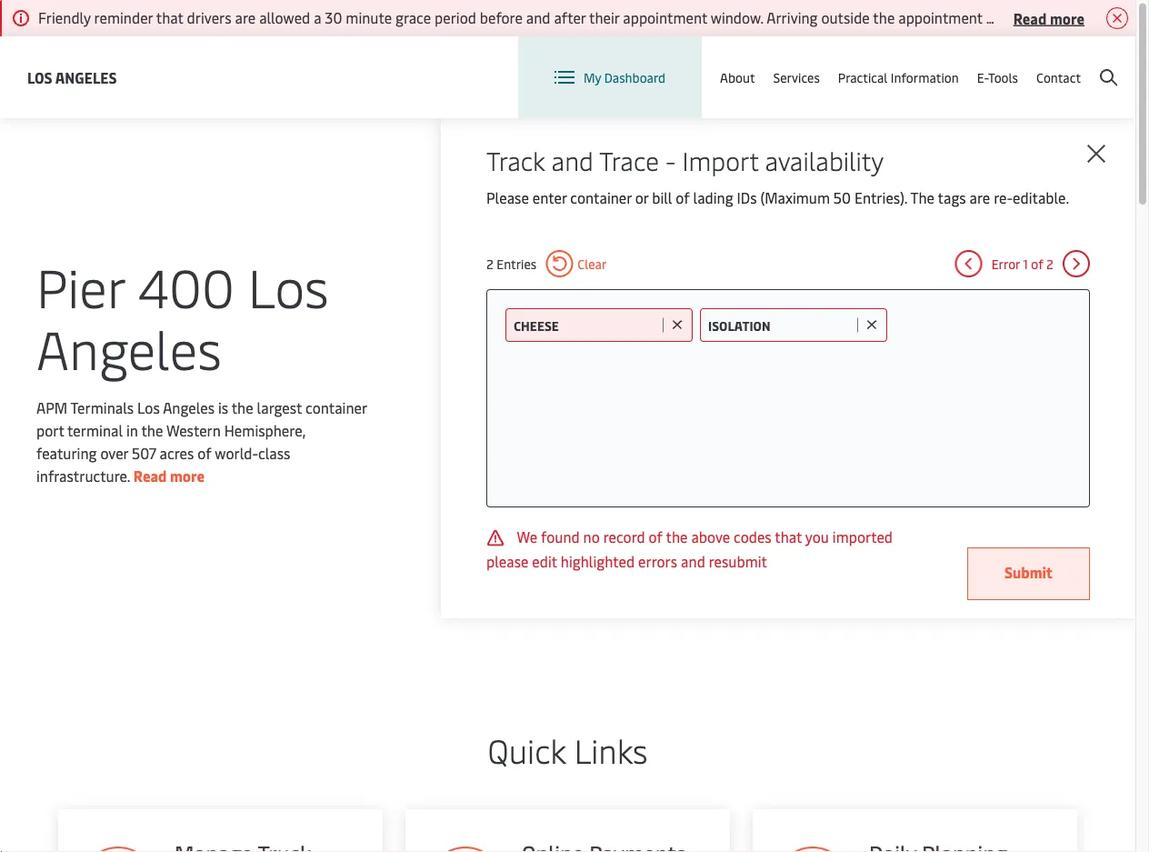 Task type: vqa. For each thing, say whether or not it's contained in the screenshot.
bottom Los
yes



Task type: locate. For each thing, give the bounding box(es) containing it.
the right is
[[232, 398, 253, 417]]

0 horizontal spatial read more
[[134, 466, 205, 486]]

2
[[487, 255, 494, 272], [1047, 255, 1054, 272]]

entries
[[497, 255, 537, 272]]

2 entries
[[487, 255, 537, 272]]

1 vertical spatial and
[[681, 551, 706, 571]]

terminal
[[67, 421, 123, 440]]

availability
[[765, 142, 884, 177]]

1 horizontal spatial container
[[571, 188, 632, 207]]

0 horizontal spatial more
[[170, 466, 205, 486]]

global menu button
[[940, 36, 1081, 91]]

0 vertical spatial read
[[1014, 8, 1047, 28]]

(maximum
[[761, 188, 830, 207]]

2 vertical spatial los
[[137, 398, 160, 417]]

of
[[676, 188, 690, 207], [1032, 255, 1044, 272], [198, 443, 212, 463], [649, 527, 663, 547]]

container right largest
[[306, 398, 367, 417]]

0 horizontal spatial 2
[[487, 255, 494, 272]]

1 horizontal spatial read more
[[1014, 8, 1085, 28]]

1 vertical spatial more
[[170, 466, 205, 486]]

2 horizontal spatial los
[[248, 250, 329, 321]]

contact button
[[1037, 36, 1081, 118]]

1 horizontal spatial los
[[137, 398, 160, 417]]

1 vertical spatial read
[[134, 466, 167, 486]]

2 left entries
[[487, 255, 494, 272]]

terminals
[[70, 398, 134, 417]]

1 horizontal spatial and
[[681, 551, 706, 571]]

los for pier 400 los angeles
[[248, 250, 329, 321]]

1 horizontal spatial 2
[[1047, 255, 1054, 272]]

acres
[[160, 443, 194, 463]]

0 horizontal spatial los
[[27, 67, 52, 87]]

clear
[[578, 255, 607, 272]]

more left close alert icon
[[1050, 8, 1085, 28]]

1 horizontal spatial the
[[232, 398, 253, 417]]

editable.
[[1013, 188, 1070, 207]]

more down acres
[[170, 466, 205, 486]]

bill
[[652, 188, 673, 207]]

0 vertical spatial the
[[232, 398, 253, 417]]

los angeles
[[27, 67, 117, 87]]

tariffs - 131 image
[[427, 847, 504, 852]]

track and trace - import availability
[[487, 142, 884, 177]]

more for read more link
[[170, 466, 205, 486]]

los for apm terminals los angeles is the largest container port terminal in the western hemisphere, featuring over 507 acres of world-class infrastructure.
[[137, 398, 160, 417]]

1 vertical spatial angeles
[[36, 312, 222, 383]]

please
[[487, 188, 529, 207]]

1
[[1024, 255, 1029, 272]]

2 vertical spatial angeles
[[163, 398, 215, 417]]

practical information
[[838, 69, 959, 86]]

2 horizontal spatial the
[[666, 527, 688, 547]]

los
[[27, 67, 52, 87], [248, 250, 329, 321], [137, 398, 160, 417]]

global menu
[[980, 53, 1063, 73]]

the right in
[[141, 421, 163, 440]]

0 horizontal spatial and
[[552, 142, 594, 177]]

track
[[487, 142, 545, 177]]

read up global menu
[[1014, 8, 1047, 28]]

infrastructure.
[[36, 466, 130, 486]]

links
[[575, 728, 648, 772]]

read more for read more link
[[134, 466, 205, 486]]

the
[[232, 398, 253, 417], [141, 421, 163, 440], [666, 527, 688, 547]]

1 vertical spatial container
[[306, 398, 367, 417]]

0 horizontal spatial the
[[141, 421, 163, 440]]

angeles inside apm terminals los angeles is the largest container port terminal in the western hemisphere, featuring over 507 acres of world-class infrastructure.
[[163, 398, 215, 417]]

read more button
[[1014, 6, 1085, 29]]

resubmit
[[709, 551, 768, 571]]

apm
[[36, 398, 67, 417]]

the for please
[[666, 527, 688, 547]]

angeles for 400
[[36, 312, 222, 383]]

enter
[[533, 188, 567, 207]]

error
[[992, 255, 1020, 272]]

los inside pier 400 los angeles
[[248, 250, 329, 321]]

class
[[258, 443, 291, 463]]

tools
[[989, 69, 1019, 86]]

container left or
[[571, 188, 632, 207]]

that
[[775, 527, 802, 547]]

the inside we found no record of the above codes that you imported please edit highlighted errors and resubmit
[[666, 527, 688, 547]]

2 vertical spatial the
[[666, 527, 688, 547]]

read for read more link
[[134, 466, 167, 486]]

0 horizontal spatial read
[[134, 466, 167, 486]]

los inside apm terminals los angeles is the largest container port terminal in the western hemisphere, featuring over 507 acres of world-class infrastructure.
[[137, 398, 160, 417]]

container
[[571, 188, 632, 207], [306, 398, 367, 417]]

0 vertical spatial and
[[552, 142, 594, 177]]

0 vertical spatial los
[[27, 67, 52, 87]]

1 horizontal spatial more
[[1050, 8, 1085, 28]]

1 vertical spatial los
[[248, 250, 329, 321]]

1 2 from the left
[[487, 255, 494, 272]]

are
[[970, 188, 991, 207]]

1 vertical spatial read more
[[134, 466, 205, 486]]

read more up menu
[[1014, 8, 1085, 28]]

please enter container or bill of lading ids (maximum 50 entries). the tags are re-editable.
[[487, 188, 1070, 207]]

and up enter
[[552, 142, 594, 177]]

angeles inside pier 400 los angeles
[[36, 312, 222, 383]]

is
[[218, 398, 228, 417]]

read down 507
[[134, 466, 167, 486]]

more inside button
[[1050, 8, 1085, 28]]

pier
[[36, 250, 125, 321]]

more
[[1050, 8, 1085, 28], [170, 466, 205, 486]]

0 vertical spatial read more
[[1014, 8, 1085, 28]]

0 vertical spatial container
[[571, 188, 632, 207]]

of up errors
[[649, 527, 663, 547]]

read for read more button
[[1014, 8, 1047, 28]]

and down above
[[681, 551, 706, 571]]

2 right 1
[[1047, 255, 1054, 272]]

of down western at the left
[[198, 443, 212, 463]]

of inside we found no record of the above codes that you imported please edit highlighted errors and resubmit
[[649, 527, 663, 547]]

the up errors
[[666, 527, 688, 547]]

entries).
[[855, 188, 908, 207]]

quick links
[[488, 728, 648, 772]]

largest
[[257, 398, 302, 417]]

view previous error image
[[956, 250, 983, 277]]

menu
[[1026, 53, 1063, 73]]

services
[[774, 69, 820, 86]]

apm terminals los angeles is the largest container port terminal in the western hemisphere, featuring over 507 acres of world-class infrastructure.
[[36, 398, 367, 486]]

port
[[36, 421, 64, 440]]

0 vertical spatial more
[[1050, 8, 1085, 28]]

angeles
[[55, 67, 117, 87], [36, 312, 222, 383], [163, 398, 215, 417]]

read more
[[1014, 8, 1085, 28], [134, 466, 205, 486]]

read
[[1014, 8, 1047, 28], [134, 466, 167, 486]]

read inside button
[[1014, 8, 1047, 28]]

and
[[552, 142, 594, 177], [681, 551, 706, 571]]

0 horizontal spatial container
[[306, 398, 367, 417]]

read more down acres
[[134, 466, 205, 486]]

manager truck appointments - 53 image
[[80, 847, 156, 852]]

1 horizontal spatial read
[[1014, 8, 1047, 28]]

about
[[720, 69, 755, 86]]

e-tools button
[[978, 36, 1019, 118]]



Task type: describe. For each thing, give the bounding box(es) containing it.
507
[[132, 443, 156, 463]]

-
[[666, 142, 676, 177]]

in
[[126, 421, 138, 440]]

read more link
[[134, 466, 205, 486]]

practical
[[838, 69, 888, 86]]

Entered ID text field
[[514, 317, 659, 334]]

more for read more button
[[1050, 8, 1085, 28]]

codes
[[734, 527, 772, 547]]

featuring
[[36, 443, 97, 463]]

you
[[806, 527, 829, 547]]

services button
[[774, 36, 820, 118]]

1 vertical spatial the
[[141, 421, 163, 440]]

above
[[692, 527, 731, 547]]

we found no record of the above codes that you imported please edit highlighted errors and resubmit
[[487, 527, 893, 571]]

practical information button
[[838, 36, 959, 118]]

re-
[[994, 188, 1013, 207]]

and inside we found no record of the above codes that you imported please edit highlighted errors and resubmit
[[681, 551, 706, 571]]

ids
[[737, 188, 757, 207]]

imported
[[833, 527, 893, 547]]

my
[[584, 69, 601, 86]]

or
[[636, 188, 649, 207]]

pier 400 los angeles
[[36, 250, 329, 383]]

trace
[[600, 142, 659, 177]]

orange club loyalty program - 56 image
[[775, 847, 851, 852]]

angeles for terminals
[[163, 398, 215, 417]]

my dashboard
[[584, 69, 666, 86]]

close alert image
[[1107, 7, 1129, 29]]

edit
[[532, 551, 557, 571]]

submit button
[[968, 548, 1091, 600]]

0 vertical spatial angeles
[[55, 67, 117, 87]]

the
[[911, 188, 935, 207]]

record
[[604, 527, 646, 547]]

50
[[834, 188, 851, 207]]

lading
[[694, 188, 734, 207]]

no
[[584, 527, 600, 547]]

quick
[[488, 728, 566, 772]]

the for the
[[232, 398, 253, 417]]

submit
[[1005, 563, 1053, 582]]

400
[[138, 250, 235, 321]]

container inside apm terminals los angeles is the largest container port terminal in the western hemisphere, featuring over 507 acres of world-class infrastructure.
[[306, 398, 367, 417]]

western
[[166, 421, 221, 440]]

view next error image
[[1063, 250, 1091, 277]]

dashboard
[[605, 69, 666, 86]]

la secondary image
[[34, 405, 352, 678]]

contact
[[1037, 69, 1081, 86]]

error 1 of 2
[[992, 255, 1054, 272]]

2 2 from the left
[[1047, 255, 1054, 272]]

hemisphere,
[[224, 421, 306, 440]]

errors
[[639, 551, 678, 571]]

import
[[683, 142, 759, 177]]

highlighted
[[561, 551, 635, 571]]

my dashboard button
[[555, 36, 666, 118]]

of inside apm terminals los angeles is the largest container port terminal in the western hemisphere, featuring over 507 acres of world-class infrastructure.
[[198, 443, 212, 463]]

global
[[980, 53, 1022, 73]]

of right 1
[[1032, 255, 1044, 272]]

Entered ID text field
[[709, 317, 853, 334]]

clear button
[[546, 250, 607, 277]]

we
[[517, 527, 538, 547]]

of right bill
[[676, 188, 690, 207]]

about button
[[720, 36, 755, 118]]

over
[[100, 443, 128, 463]]

read more for read more button
[[1014, 8, 1085, 28]]

los angeles link
[[27, 66, 117, 89]]

e-
[[978, 69, 989, 86]]

world-
[[215, 443, 258, 463]]

los inside los angeles link
[[27, 67, 52, 87]]

e-tools
[[978, 69, 1019, 86]]

please
[[487, 551, 529, 571]]

found
[[541, 527, 580, 547]]

tags
[[938, 188, 967, 207]]

information
[[891, 69, 959, 86]]



